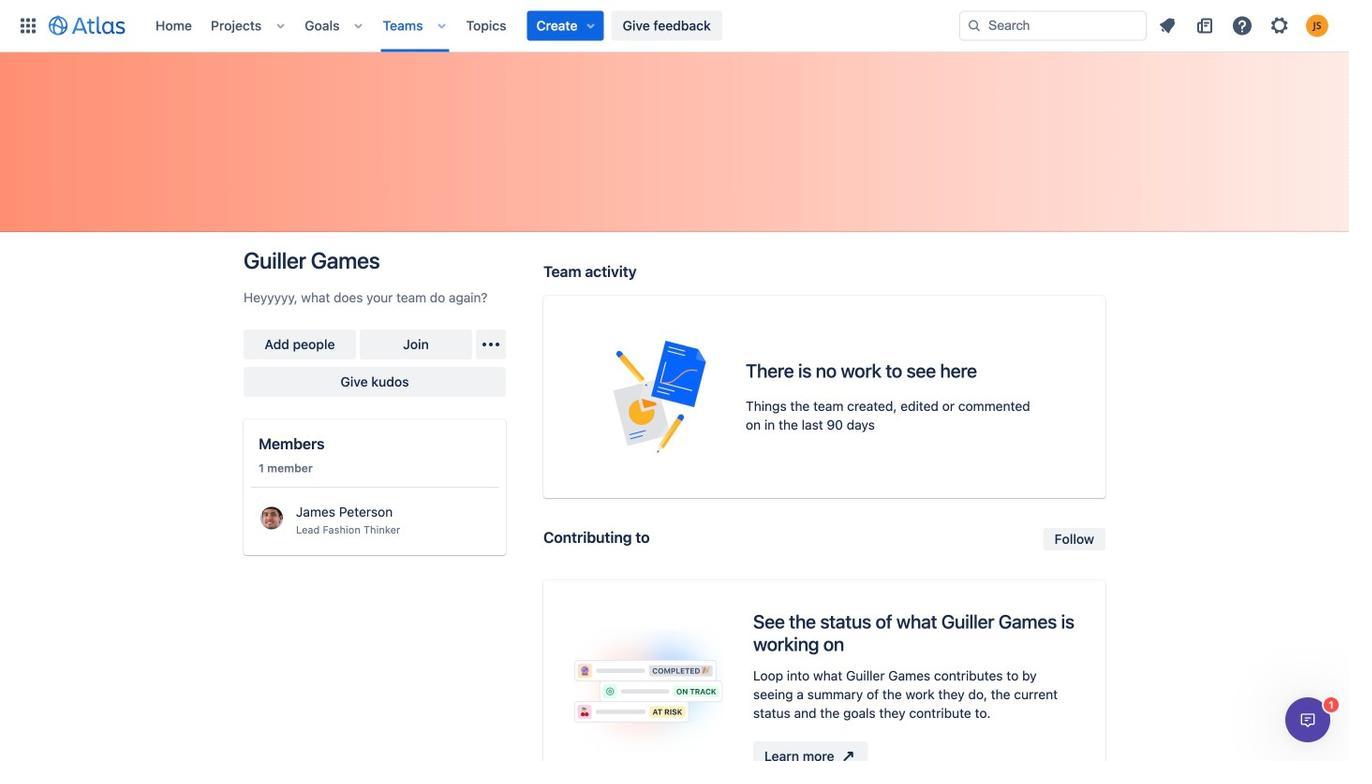 Task type: vqa. For each thing, say whether or not it's contained in the screenshot.
the Notifications Image
yes



Task type: locate. For each thing, give the bounding box(es) containing it.
notifications image
[[1156, 15, 1179, 37]]

search image
[[967, 18, 982, 33]]

dialog
[[1286, 698, 1331, 743]]

help image
[[1231, 15, 1254, 37]]

banner
[[0, 0, 1349, 52]]

None search field
[[960, 11, 1147, 41]]



Task type: describe. For each thing, give the bounding box(es) containing it.
top element
[[11, 0, 960, 52]]

actions image
[[480, 334, 502, 356]]

account image
[[1306, 15, 1329, 37]]

settings image
[[1269, 15, 1291, 37]]

Search field
[[960, 11, 1147, 41]]

switch to... image
[[17, 15, 39, 37]]



